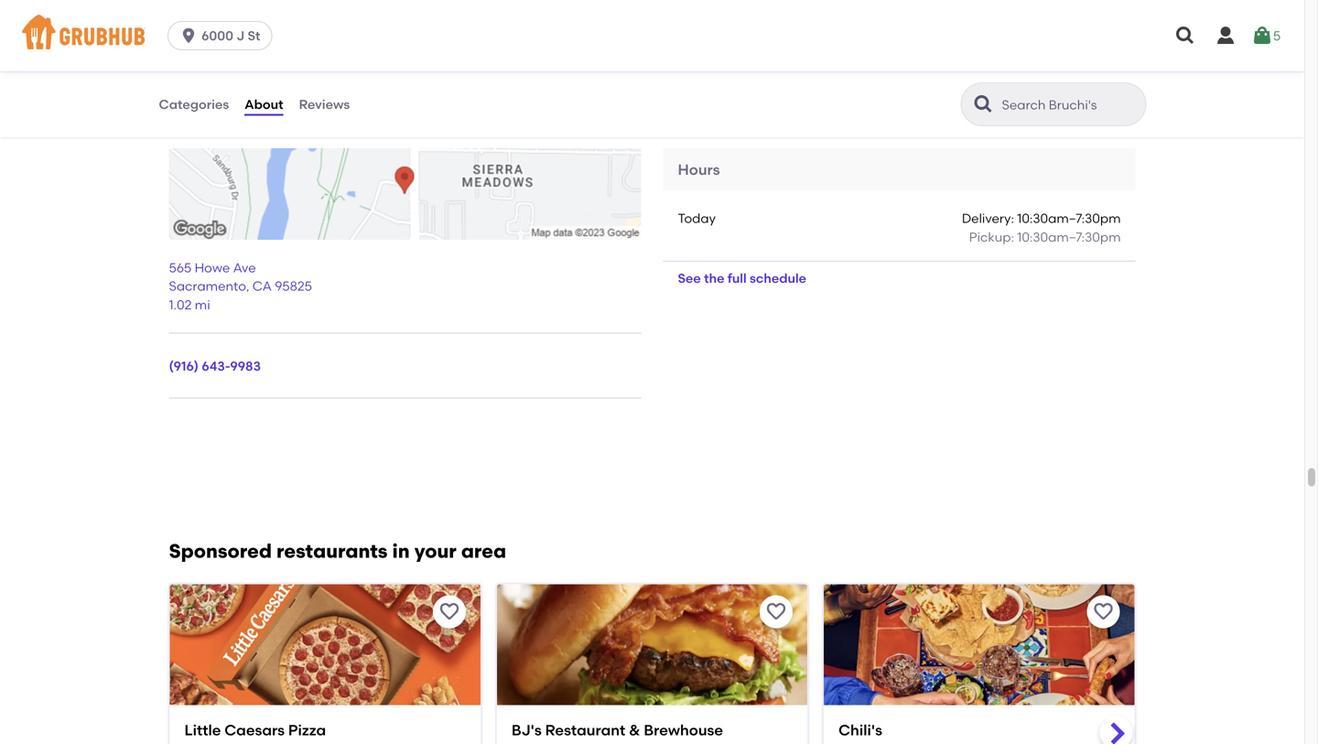 Task type: locate. For each thing, give the bounding box(es) containing it.
(916) 643-9983 button
[[169, 357, 261, 376]]

main navigation navigation
[[0, 0, 1305, 71]]

(916)
[[169, 358, 199, 374]]

info
[[329, 62, 372, 88]]

menu
[[263, 62, 324, 88]]

pickup: 10:30am–7:30pm
[[970, 229, 1121, 245]]

10:30am–7:30pm down 'delivery: 10:30am–7:30pm'
[[1018, 229, 1121, 245]]

Search Bruchi's search field
[[1000, 96, 1140, 114]]

1 save this restaurant image from the left
[[438, 601, 460, 623]]

0 horizontal spatial save this restaurant button
[[433, 595, 466, 628]]

1 horizontal spatial save this restaurant button
[[760, 595, 793, 628]]

1 save this restaurant button from the left
[[433, 595, 466, 628]]

565 howe ave sacramento , ca 95825 1.02 mi
[[169, 260, 312, 313]]

reviews button
[[298, 71, 351, 137]]

little caesars pizza logo image
[[170, 584, 481, 738]]

bruchi's menu info cheesesteaks, salads, sandwiches $$$$$
[[169, 62, 391, 132]]

chili's
[[839, 721, 883, 739]]

0 vertical spatial 10:30am–7:30pm
[[1018, 211, 1121, 226]]

search icon image
[[973, 93, 995, 115]]

10:30am–7:30pm
[[1018, 211, 1121, 226], [1018, 229, 1121, 245]]

your
[[415, 540, 457, 563]]

2 10:30am–7:30pm from the top
[[1018, 229, 1121, 245]]

10:30am–7:30pm up pickup: 10:30am–7:30pm
[[1018, 211, 1121, 226]]

j
[[237, 28, 245, 43]]

save this restaurant image
[[1093, 601, 1115, 623]]

1.02
[[169, 297, 192, 313]]

see the full schedule button
[[663, 262, 821, 295]]

save this restaurant image for bj's restaurant & brewhouse
[[766, 601, 788, 623]]

full
[[728, 271, 747, 286]]

area
[[461, 540, 506, 563]]

565
[[169, 260, 192, 276]]

6000
[[202, 28, 233, 43]]

save this restaurant button for pizza
[[433, 595, 466, 628]]

svg image
[[1175, 25, 1197, 47], [1215, 25, 1237, 47], [1252, 25, 1274, 47], [180, 27, 198, 45]]

bj's restaurant & brewhouse link
[[512, 720, 793, 741]]

about button
[[244, 71, 284, 137]]

save this restaurant button
[[433, 595, 466, 628], [760, 595, 793, 628], [1087, 595, 1120, 628]]

2 horizontal spatial save this restaurant button
[[1087, 595, 1120, 628]]

1 10:30am–7:30pm from the top
[[1018, 211, 1121, 226]]

sacramento
[[169, 279, 246, 294]]

95825
[[275, 279, 312, 294]]

sandwiches
[[316, 96, 391, 111]]

svg image inside 5 button
[[1252, 25, 1274, 47]]

categories
[[159, 96, 229, 112]]

643-
[[202, 358, 230, 374]]

chili's link
[[839, 720, 1120, 741]]

in
[[392, 540, 410, 563]]

1 vertical spatial 10:30am–7:30pm
[[1018, 229, 1121, 245]]

2 save this restaurant button from the left
[[760, 595, 793, 628]]

bj's restaurant & brewhouse logo image
[[497, 584, 808, 738]]

pizza
[[288, 721, 326, 739]]

save this restaurant image
[[438, 601, 460, 623], [766, 601, 788, 623]]

delivery:
[[962, 211, 1014, 226]]

st
[[248, 28, 260, 43]]

1 horizontal spatial save this restaurant image
[[766, 601, 788, 623]]

bj's restaurant & brewhouse
[[512, 721, 723, 739]]

2 save this restaurant image from the left
[[766, 601, 788, 623]]

brewhouse
[[644, 721, 723, 739]]

schedule
[[750, 271, 807, 286]]

bj's
[[512, 721, 542, 739]]

restaurant
[[545, 721, 626, 739]]

0 horizontal spatial save this restaurant image
[[438, 601, 460, 623]]



Task type: vqa. For each thing, say whether or not it's contained in the screenshot.
your
yes



Task type: describe. For each thing, give the bounding box(es) containing it.
save this restaurant image for little caesars pizza
[[438, 601, 460, 623]]

6000 j st
[[202, 28, 260, 43]]

salads,
[[265, 96, 311, 111]]

svg image inside the 6000 j st button
[[180, 27, 198, 45]]

pickup:
[[970, 229, 1014, 245]]

save this restaurant button for &
[[760, 595, 793, 628]]

cheesesteaks,
[[170, 96, 260, 111]]

(916) 643-9983
[[169, 358, 261, 374]]

little caesars pizza
[[185, 721, 326, 739]]

10:30am–7:30pm for delivery: 10:30am–7:30pm
[[1018, 211, 1121, 226]]

5 button
[[1252, 19, 1281, 52]]

categories button
[[158, 71, 230, 137]]

see the full schedule
[[678, 271, 807, 286]]

$$$$$
[[169, 115, 204, 132]]

10:30am–7:30pm for pickup: 10:30am–7:30pm
[[1018, 229, 1121, 245]]

6000 j st button
[[168, 21, 280, 50]]

delivery: 10:30am–7:30pm
[[962, 211, 1121, 226]]

see
[[678, 271, 701, 286]]

mi
[[195, 297, 210, 313]]

little
[[185, 721, 221, 739]]

caesars
[[225, 721, 285, 739]]

hours
[[678, 161, 720, 179]]

bruchi's
[[169, 62, 258, 88]]

howe
[[195, 260, 230, 276]]

the
[[704, 271, 725, 286]]

cheesesteaks, button
[[169, 93, 261, 114]]

&
[[629, 721, 641, 739]]

today
[[678, 211, 716, 226]]

chili's logo image
[[824, 584, 1135, 738]]

9983
[[230, 358, 261, 374]]

sponsored restaurants in your area
[[169, 540, 506, 563]]

3 save this restaurant button from the left
[[1087, 595, 1120, 628]]

little caesars pizza link
[[185, 720, 466, 741]]

sponsored
[[169, 540, 272, 563]]

ca
[[253, 279, 272, 294]]

5
[[1274, 28, 1281, 43]]

sandwiches button
[[315, 93, 392, 114]]

ave
[[233, 260, 256, 276]]

salads, button
[[265, 93, 312, 114]]

,
[[246, 279, 249, 294]]

about
[[245, 96, 283, 112]]

restaurants
[[277, 540, 388, 563]]

reviews
[[299, 96, 350, 112]]



